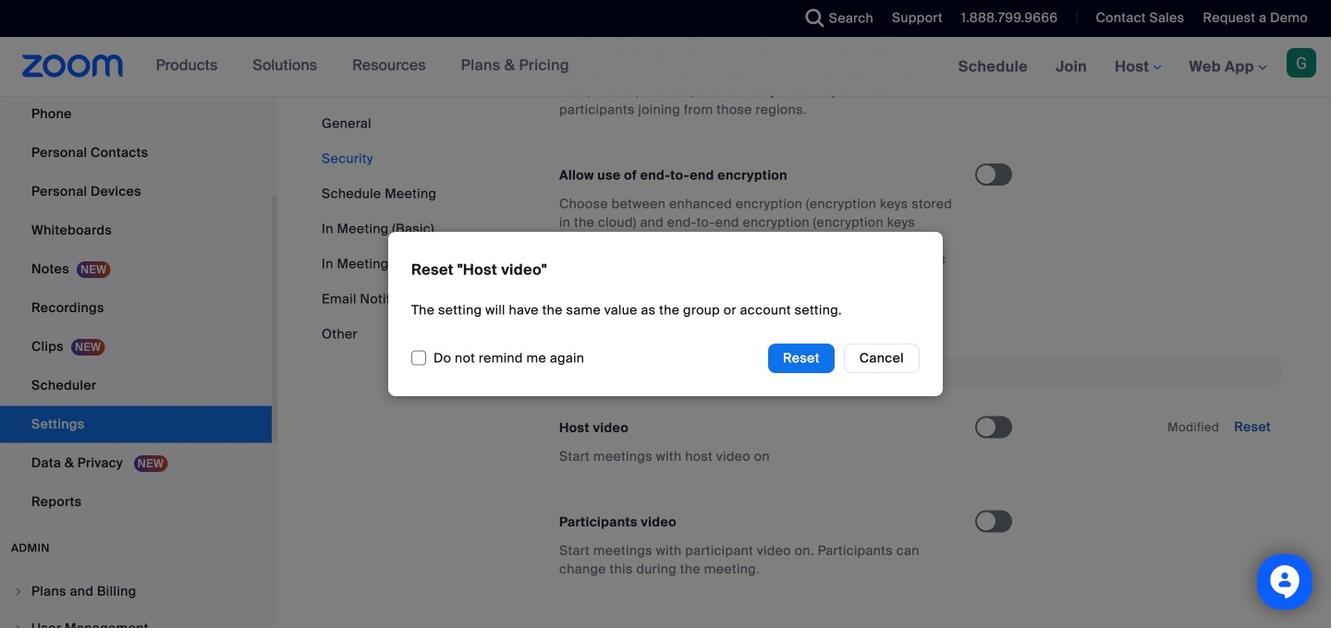 Task type: describe. For each thing, give the bounding box(es) containing it.
side navigation navigation
[[0, 0, 277, 629]]

schedule meeting element
[[549, 358, 1283, 629]]



Task type: vqa. For each thing, say whether or not it's contained in the screenshot.
dialog
yes



Task type: locate. For each thing, give the bounding box(es) containing it.
dialog
[[0, 0, 1332, 629]]

admin menu menu
[[0, 575, 272, 629]]

meetings navigation
[[945, 37, 1332, 98]]

personal menu menu
[[0, 0, 272, 523]]

banner
[[0, 37, 1332, 98]]

menu bar
[[322, 115, 463, 344]]

product information navigation
[[142, 37, 584, 96]]



